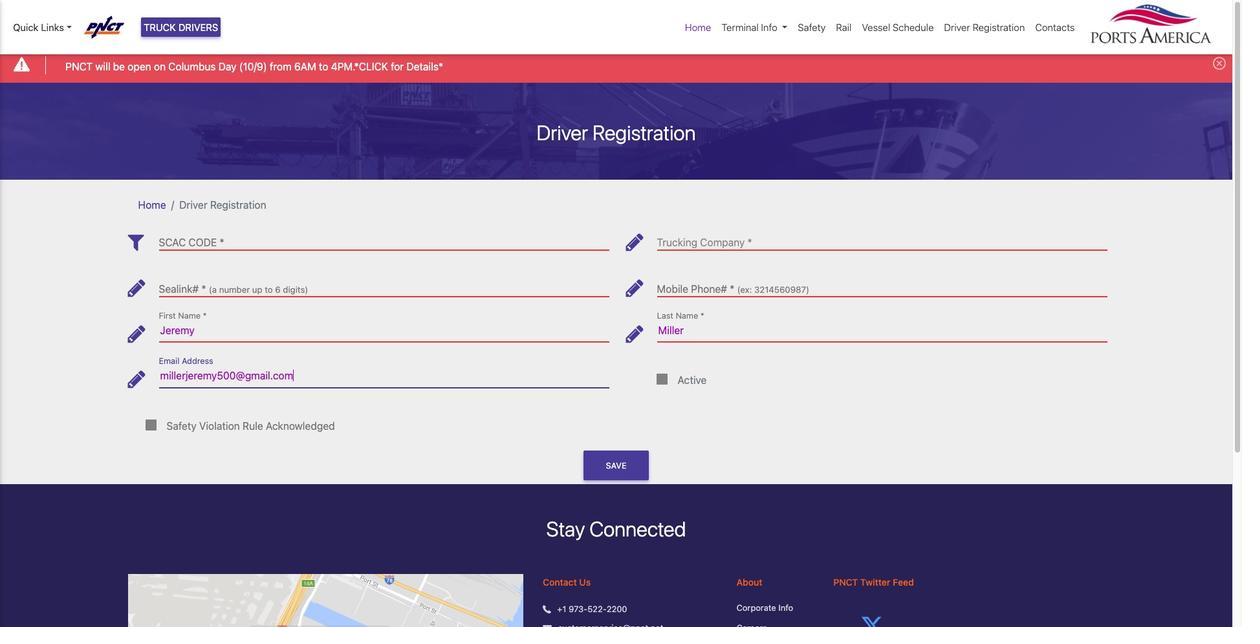 Task type: describe. For each thing, give the bounding box(es) containing it.
+1 973-522-2200
[[558, 604, 628, 615]]

1 vertical spatial home
[[138, 199, 166, 211]]

quick links
[[13, 21, 64, 33]]

close image
[[1214, 57, 1227, 70]]

violation
[[199, 421, 240, 432]]

feed
[[893, 577, 914, 588]]

from
[[270, 61, 292, 72]]

2 horizontal spatial driver registration
[[945, 21, 1026, 33]]

up
[[252, 285, 263, 295]]

1 vertical spatial driver
[[537, 120, 588, 145]]

* for trucking company *
[[748, 237, 753, 249]]

corporate info
[[737, 603, 794, 613]]

pnct will be open on columbus day (10/9) from 6am to 4pm.*click for details*
[[65, 61, 444, 72]]

sealink#
[[159, 284, 199, 295]]

mobile phone# * (ex: 3214560987)
[[657, 284, 810, 295]]

vessel
[[862, 21, 891, 33]]

truck
[[144, 21, 176, 33]]

to inside sealink# * (a number up to 6 digits)
[[265, 285, 273, 295]]

first
[[159, 311, 176, 321]]

First Name * text field
[[159, 319, 609, 343]]

corporate
[[737, 603, 777, 613]]

+1
[[558, 604, 567, 615]]

safety link
[[793, 15, 831, 40]]

address
[[182, 357, 213, 367]]

Last Name * text field
[[657, 319, 1108, 343]]

2 vertical spatial registration
[[210, 199, 266, 211]]

6
[[275, 285, 281, 295]]

(a
[[209, 285, 217, 295]]

terminal info link
[[717, 15, 793, 40]]

active
[[678, 375, 707, 387]]

vessel schedule link
[[857, 15, 939, 40]]

pnct will be open on columbus day (10/9) from 6am to 4pm.*click for details* link
[[65, 59, 444, 74]]

links
[[41, 21, 64, 33]]

Trucking Company * text field
[[657, 227, 1108, 251]]

stay connected
[[547, 517, 686, 542]]

trucking
[[657, 237, 698, 249]]

pnct will be open on columbus day (10/9) from 6am to 4pm.*click for details* alert
[[0, 48, 1233, 83]]

scac code *
[[159, 237, 224, 249]]

day
[[219, 61, 237, 72]]

522-
[[588, 604, 607, 615]]

will
[[95, 61, 110, 72]]

about
[[737, 577, 763, 588]]

safety for safety
[[798, 21, 826, 33]]

rule
[[243, 421, 263, 432]]

first name *
[[159, 311, 207, 321]]

contacts
[[1036, 21, 1075, 33]]

email
[[159, 357, 180, 367]]

0 horizontal spatial driver
[[179, 199, 208, 211]]

for
[[391, 61, 404, 72]]

truck drivers
[[144, 21, 218, 33]]

info for terminal info
[[762, 21, 778, 33]]

driver registration link
[[939, 15, 1031, 40]]



Task type: vqa. For each thing, say whether or not it's contained in the screenshot.
Port
no



Task type: locate. For each thing, give the bounding box(es) containing it.
* left (ex:
[[730, 284, 735, 295]]

0 vertical spatial driver
[[945, 21, 971, 33]]

pnct inside alert
[[65, 61, 93, 72]]

contacts link
[[1031, 15, 1081, 40]]

home link up scac
[[138, 199, 166, 211]]

name right last
[[676, 311, 699, 321]]

contact
[[543, 577, 577, 588]]

info right terminal
[[762, 21, 778, 33]]

rail link
[[831, 15, 857, 40]]

1 vertical spatial driver registration
[[537, 120, 696, 145]]

to right 6am
[[319, 61, 328, 72]]

connected
[[590, 517, 686, 542]]

terminal
[[722, 21, 759, 33]]

1 horizontal spatial to
[[319, 61, 328, 72]]

1 horizontal spatial registration
[[593, 120, 696, 145]]

safety violation rule acknowledged
[[167, 421, 335, 432]]

pnct left will
[[65, 61, 93, 72]]

to
[[319, 61, 328, 72], [265, 285, 273, 295]]

4pm.*click
[[331, 61, 388, 72]]

quick
[[13, 21, 38, 33]]

1 horizontal spatial home link
[[680, 15, 717, 40]]

last
[[657, 311, 674, 321]]

0 vertical spatial safety
[[798, 21, 826, 33]]

mobile
[[657, 284, 689, 295]]

home
[[685, 21, 712, 33], [138, 199, 166, 211]]

code
[[189, 237, 217, 249]]

* for last name *
[[701, 311, 705, 321]]

0 horizontal spatial pnct
[[65, 61, 93, 72]]

contact us
[[543, 577, 591, 588]]

1 horizontal spatial info
[[779, 603, 794, 613]]

pnct for pnct will be open on columbus day (10/9) from 6am to 4pm.*click for details*
[[65, 61, 93, 72]]

2 vertical spatial driver registration
[[179, 199, 266, 211]]

1 vertical spatial to
[[265, 285, 273, 295]]

be
[[113, 61, 125, 72]]

terminal info
[[722, 21, 778, 33]]

number
[[219, 285, 250, 295]]

1 horizontal spatial safety
[[798, 21, 826, 33]]

driver registration
[[945, 21, 1026, 33], [537, 120, 696, 145], [179, 199, 266, 211]]

pnct left twitter
[[834, 577, 858, 588]]

* right first
[[203, 311, 207, 321]]

2200
[[607, 604, 628, 615]]

+1 973-522-2200 link
[[558, 604, 628, 616]]

details*
[[407, 61, 444, 72]]

0 horizontal spatial to
[[265, 285, 273, 295]]

1 horizontal spatial pnct
[[834, 577, 858, 588]]

name right first
[[178, 311, 201, 321]]

safety left 'rail' at the top of the page
[[798, 21, 826, 33]]

1 horizontal spatial driver registration
[[537, 120, 696, 145]]

to left 6 at the left top of page
[[265, 285, 273, 295]]

info inside terminal info link
[[762, 21, 778, 33]]

registration
[[973, 21, 1026, 33], [593, 120, 696, 145], [210, 199, 266, 211]]

drivers
[[179, 21, 218, 33]]

* right code on the top of page
[[220, 237, 224, 249]]

columbus
[[168, 61, 216, 72]]

corporate info link
[[737, 602, 814, 615]]

0 horizontal spatial registration
[[210, 199, 266, 211]]

0 vertical spatial home
[[685, 21, 712, 33]]

company
[[701, 237, 745, 249]]

pnct for pnct twitter feed
[[834, 577, 858, 588]]

info
[[762, 21, 778, 33], [779, 603, 794, 613]]

home link left terminal
[[680, 15, 717, 40]]

sealink# * (a number up to 6 digits)
[[159, 284, 308, 295]]

quick links link
[[13, 20, 72, 35]]

6am
[[294, 61, 316, 72]]

open
[[128, 61, 151, 72]]

0 vertical spatial driver registration
[[945, 21, 1026, 33]]

vessel schedule
[[862, 21, 934, 33]]

0 horizontal spatial driver registration
[[179, 199, 266, 211]]

save button
[[584, 451, 649, 481]]

* for first name *
[[203, 311, 207, 321]]

0 vertical spatial registration
[[973, 21, 1026, 33]]

last name *
[[657, 311, 705, 321]]

acknowledged
[[266, 421, 335, 432]]

* for scac code *
[[220, 237, 224, 249]]

info inside corporate info link
[[779, 603, 794, 613]]

2 horizontal spatial registration
[[973, 21, 1026, 33]]

email address
[[159, 357, 213, 367]]

info for corporate info
[[779, 603, 794, 613]]

us
[[580, 577, 591, 588]]

1 horizontal spatial driver
[[537, 120, 588, 145]]

Email Address text field
[[159, 365, 609, 388]]

truck drivers link
[[141, 17, 221, 37]]

0 horizontal spatial home link
[[138, 199, 166, 211]]

driver
[[945, 21, 971, 33], [537, 120, 588, 145], [179, 199, 208, 211]]

pnct twitter feed
[[834, 577, 914, 588]]

name for last
[[676, 311, 699, 321]]

home up scac
[[138, 199, 166, 211]]

on
[[154, 61, 166, 72]]

1 name from the left
[[178, 311, 201, 321]]

(ex:
[[738, 285, 752, 295]]

0 horizontal spatial name
[[178, 311, 201, 321]]

1 vertical spatial pnct
[[834, 577, 858, 588]]

safety left violation
[[167, 421, 197, 432]]

None text field
[[159, 273, 609, 297]]

1 vertical spatial registration
[[593, 120, 696, 145]]

name
[[178, 311, 201, 321], [676, 311, 699, 321]]

* down phone#
[[701, 311, 705, 321]]

2 horizontal spatial driver
[[945, 21, 971, 33]]

rail
[[837, 21, 852, 33]]

schedule
[[893, 21, 934, 33]]

save
[[606, 461, 627, 471]]

0 horizontal spatial safety
[[167, 421, 197, 432]]

*
[[220, 237, 224, 249], [748, 237, 753, 249], [202, 284, 206, 295], [730, 284, 735, 295], [203, 311, 207, 321], [701, 311, 705, 321]]

* left (a
[[202, 284, 206, 295]]

0 vertical spatial home link
[[680, 15, 717, 40]]

* right company
[[748, 237, 753, 249]]

2 vertical spatial driver
[[179, 199, 208, 211]]

0 vertical spatial info
[[762, 21, 778, 33]]

twitter
[[861, 577, 891, 588]]

stay
[[547, 517, 585, 542]]

home left terminal
[[685, 21, 712, 33]]

(10/9)
[[239, 61, 267, 72]]

safety
[[798, 21, 826, 33], [167, 421, 197, 432]]

0 vertical spatial to
[[319, 61, 328, 72]]

SCAC CODE * search field
[[159, 227, 609, 251]]

trucking company *
[[657, 237, 753, 249]]

* for mobile phone# * (ex: 3214560987)
[[730, 284, 735, 295]]

digits)
[[283, 285, 308, 295]]

name for first
[[178, 311, 201, 321]]

2 name from the left
[[676, 311, 699, 321]]

1 vertical spatial home link
[[138, 199, 166, 211]]

1 vertical spatial safety
[[167, 421, 197, 432]]

0 horizontal spatial home
[[138, 199, 166, 211]]

phone#
[[691, 284, 728, 295]]

to inside pnct will be open on columbus day (10/9) from 6am to 4pm.*click for details* link
[[319, 61, 328, 72]]

1 horizontal spatial name
[[676, 311, 699, 321]]

973-
[[569, 604, 588, 615]]

None text field
[[657, 273, 1108, 297]]

0 vertical spatial pnct
[[65, 61, 93, 72]]

info right corporate at right
[[779, 603, 794, 613]]

1 vertical spatial info
[[779, 603, 794, 613]]

scac
[[159, 237, 186, 249]]

1 horizontal spatial home
[[685, 21, 712, 33]]

safety for safety violation rule acknowledged
[[167, 421, 197, 432]]

pnct
[[65, 61, 93, 72], [834, 577, 858, 588]]

3214560987)
[[755, 285, 810, 295]]

home link
[[680, 15, 717, 40], [138, 199, 166, 211]]

0 horizontal spatial info
[[762, 21, 778, 33]]



